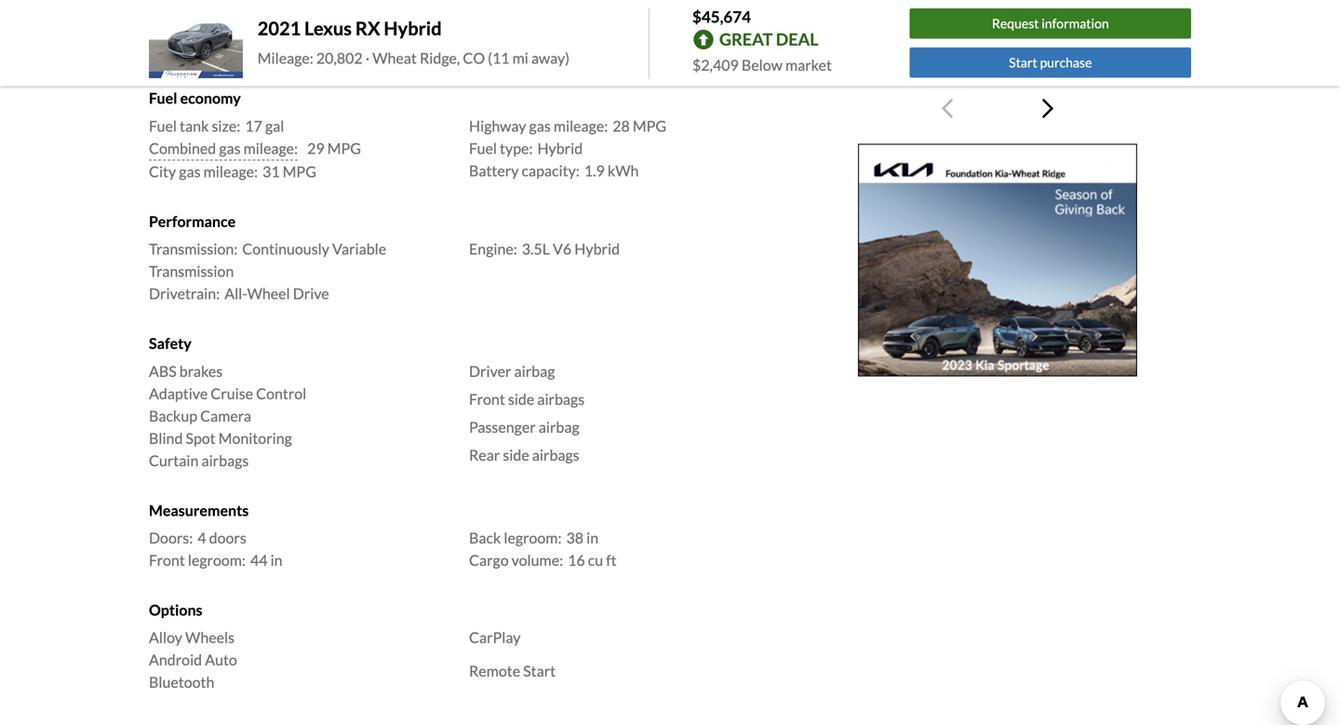 Task type: vqa. For each thing, say whether or not it's contained in the screenshot.
day
no



Task type: describe. For each thing, give the bounding box(es) containing it.
rear side airbags
[[469, 446, 580, 464]]

drivetrain:
[[149, 285, 220, 303]]

camera
[[200, 407, 251, 425]]

20,802
[[316, 49, 363, 67]]

engine:
[[469, 240, 517, 258]]

side for front
[[508, 390, 535, 408]]

mileage: inside highway gas mileage: 28 mpg fuel type: hybrid battery capacity: 1.9 kwh
[[554, 117, 608, 135]]

kwh
[[608, 161, 639, 180]]

rx
[[356, 17, 380, 39]]

cargo
[[469, 551, 509, 569]]

38
[[567, 529, 584, 547]]

ft
[[606, 551, 617, 569]]

31
[[263, 162, 280, 181]]

44
[[250, 551, 268, 569]]

safety
[[149, 334, 192, 352]]

remote start
[[469, 662, 556, 680]]

brakes
[[179, 362, 223, 380]]

front inside doors: 4 doors front legroom: 44 in
[[149, 551, 185, 569]]

in inside doors: 4 doors front legroom: 44 in
[[271, 551, 283, 569]]

legroom: inside doors: 4 doors front legroom: 44 in
[[188, 551, 246, 569]]

gas inside highway gas mileage: 28 mpg fuel type: hybrid battery capacity: 1.9 kwh
[[529, 117, 551, 135]]

co
[[463, 49, 485, 67]]

0 horizontal spatial gas
[[179, 162, 201, 181]]

cruise
[[211, 384, 253, 402]]

29
[[307, 139, 325, 157]]

all-
[[225, 285, 247, 303]]

airbags for rear side airbags
[[532, 446, 580, 464]]

information
[[1042, 16, 1109, 31]]

rear
[[469, 446, 500, 464]]

type: inside the body type: suv / crossover exterior color: gray
[[186, 17, 219, 35]]

start inside start purchase button
[[1009, 54, 1038, 70]]

fuel for fuel tank size: 17 gal combined gas mileage: 29 mpg city gas mileage: 31 mpg
[[149, 117, 177, 135]]

lexus
[[304, 17, 352, 39]]

alloy
[[149, 629, 182, 647]]

wheels
[[185, 629, 235, 647]]

monitoring
[[219, 429, 292, 447]]

great
[[720, 29, 773, 50]]

driver
[[469, 362, 512, 380]]

size:
[[212, 117, 241, 135]]

continuously
[[242, 240, 330, 258]]

request information
[[992, 16, 1109, 31]]

$2,409 below market
[[693, 56, 832, 74]]

options
[[149, 601, 203, 619]]

transmission:
[[149, 240, 238, 258]]

away)
[[532, 49, 570, 67]]

side for rear
[[503, 446, 529, 464]]

fuel tank size: 17 gal combined gas mileage: 29 mpg city gas mileage: 31 mpg
[[149, 117, 361, 181]]

gal
[[265, 117, 284, 135]]

mileage:
[[258, 49, 314, 67]]

battery
[[469, 161, 519, 180]]

front side airbags
[[469, 390, 585, 408]]

cu
[[588, 551, 603, 569]]

abs brakes adaptive cruise control backup camera blind spot monitoring curtain airbags
[[149, 362, 307, 469]]

measurements
[[149, 501, 249, 519]]

2021 lexus rx hybrid mileage: 20,802 · wheat ridge, co (11 mi away)
[[258, 17, 570, 67]]

drivetrain: all-wheel drive
[[149, 285, 329, 303]]

(11
[[488, 49, 510, 67]]

ridge,
[[420, 49, 460, 67]]

1 vertical spatial mpg
[[327, 139, 361, 157]]

request
[[992, 16, 1039, 31]]

highway gas mileage: 28 mpg fuel type: hybrid battery capacity: 1.9 kwh
[[469, 117, 667, 180]]

variable
[[332, 240, 387, 258]]

advertisement region
[[858, 144, 1138, 377]]

back
[[469, 529, 501, 547]]

engine: 3.5l v6 hybrid
[[469, 240, 620, 258]]

backup
[[149, 407, 197, 425]]

28
[[613, 117, 630, 135]]

1.9
[[585, 161, 605, 180]]

android
[[149, 651, 202, 669]]

hybrid inside highway gas mileage: 28 mpg fuel type: hybrid battery capacity: 1.9 kwh
[[538, 139, 583, 157]]

gray
[[247, 39, 279, 57]]

economy
[[180, 89, 241, 107]]

$45,674
[[693, 7, 751, 26]]

carplay
[[469, 629, 521, 647]]

$2,409
[[693, 56, 739, 74]]

airbag for passenger airbag
[[539, 418, 580, 436]]

adaptive
[[149, 384, 208, 402]]



Task type: locate. For each thing, give the bounding box(es) containing it.
fuel left economy
[[149, 89, 177, 107]]

4
[[198, 529, 206, 547]]

hybrid for v6
[[575, 240, 620, 258]]

2 vertical spatial mpg
[[283, 162, 316, 181]]

type: inside highway gas mileage: 28 mpg fuel type: hybrid battery capacity: 1.9 kwh
[[500, 139, 533, 157]]

·
[[366, 49, 370, 67]]

mpg right 31 on the left of page
[[283, 162, 316, 181]]

hybrid right the v6
[[575, 240, 620, 258]]

1 horizontal spatial legroom:
[[504, 529, 562, 547]]

continuously variable transmission
[[149, 240, 387, 280]]

1 horizontal spatial in
[[587, 529, 599, 547]]

0 horizontal spatial mpg
[[283, 162, 316, 181]]

hybrid inside 2021 lexus rx hybrid mileage: 20,802 · wheat ridge, co (11 mi away)
[[384, 17, 442, 39]]

1 vertical spatial side
[[503, 446, 529, 464]]

in
[[587, 529, 599, 547], [271, 551, 283, 569]]

suv
[[223, 17, 252, 35]]

0 vertical spatial mileage:
[[554, 117, 608, 135]]

market
[[786, 56, 832, 74]]

gas right the highway
[[529, 117, 551, 135]]

airbags for front side airbags
[[538, 390, 585, 408]]

start right remote
[[523, 662, 556, 680]]

transmission
[[149, 262, 234, 280]]

exterior
[[149, 39, 203, 57]]

request information button
[[910, 9, 1192, 39]]

0 horizontal spatial in
[[271, 551, 283, 569]]

mpg inside highway gas mileage: 28 mpg fuel type: hybrid battery capacity: 1.9 kwh
[[633, 117, 667, 135]]

0 vertical spatial front
[[469, 390, 505, 408]]

2021 lexus rx hybrid image
[[149, 8, 243, 78]]

2 vertical spatial fuel
[[469, 139, 497, 157]]

legroom: inside back legroom: 38 in cargo volume: 16 cu ft
[[504, 529, 562, 547]]

2 horizontal spatial mpg
[[633, 117, 667, 135]]

0 horizontal spatial legroom:
[[188, 551, 246, 569]]

back legroom: 38 in cargo volume: 16 cu ft
[[469, 529, 617, 569]]

side up passenger airbag
[[508, 390, 535, 408]]

wheat
[[373, 49, 417, 67]]

mileage: left 31 on the left of page
[[204, 162, 258, 181]]

1 vertical spatial in
[[271, 551, 283, 569]]

1 horizontal spatial mpg
[[327, 139, 361, 157]]

mpg right 29
[[327, 139, 361, 157]]

type:
[[186, 17, 219, 35], [500, 139, 533, 157]]

airbags down spot at bottom left
[[202, 451, 249, 469]]

crossover
[[264, 17, 330, 35]]

2 vertical spatial gas
[[179, 162, 201, 181]]

3.5l
[[522, 240, 550, 258]]

front
[[469, 390, 505, 408], [149, 551, 185, 569]]

airbags inside abs brakes adaptive cruise control backup camera blind spot monitoring curtain airbags
[[202, 451, 249, 469]]

fuel inside highway gas mileage: 28 mpg fuel type: hybrid battery capacity: 1.9 kwh
[[469, 139, 497, 157]]

1 vertical spatial gas
[[219, 139, 241, 157]]

in right 44
[[271, 551, 283, 569]]

remote
[[469, 662, 521, 680]]

mi
[[513, 49, 529, 67]]

gas down size: in the top left of the page
[[219, 139, 241, 157]]

type: down the highway
[[500, 139, 533, 157]]

/
[[255, 17, 261, 35]]

0 vertical spatial gas
[[529, 117, 551, 135]]

mileage: left 28
[[554, 117, 608, 135]]

1 vertical spatial start
[[523, 662, 556, 680]]

start down request
[[1009, 54, 1038, 70]]

combined
[[149, 139, 216, 157]]

doors:
[[149, 529, 193, 547]]

alloy wheels android auto bluetooth
[[149, 629, 237, 691]]

0 vertical spatial hybrid
[[384, 17, 442, 39]]

bluetooth
[[149, 673, 214, 691]]

body type: suv / crossover exterior color: gray
[[149, 17, 330, 57]]

great deal
[[720, 29, 819, 50]]

0 vertical spatial side
[[508, 390, 535, 408]]

0 horizontal spatial type:
[[186, 17, 219, 35]]

fuel inside fuel tank size: 17 gal combined gas mileage: 29 mpg city gas mileage: 31 mpg
[[149, 117, 177, 135]]

airbags
[[538, 390, 585, 408], [532, 446, 580, 464], [202, 451, 249, 469]]

0 vertical spatial type:
[[186, 17, 219, 35]]

0 vertical spatial airbag
[[514, 362, 555, 380]]

front down doors:
[[149, 551, 185, 569]]

airbags up passenger airbag
[[538, 390, 585, 408]]

passenger
[[469, 418, 536, 436]]

airbag up front side airbags
[[514, 362, 555, 380]]

body
[[149, 17, 183, 35]]

fuel up combined
[[149, 117, 177, 135]]

v6
[[553, 240, 572, 258]]

1 vertical spatial fuel
[[149, 117, 177, 135]]

hybrid up wheat
[[384, 17, 442, 39]]

drive
[[293, 285, 329, 303]]

side
[[508, 390, 535, 408], [503, 446, 529, 464]]

doors: 4 doors front legroom: 44 in
[[149, 529, 283, 569]]

hybrid
[[384, 17, 442, 39], [538, 139, 583, 157], [575, 240, 620, 258]]

fuel up battery
[[469, 139, 497, 157]]

start
[[1009, 54, 1038, 70], [523, 662, 556, 680]]

0 vertical spatial in
[[587, 529, 599, 547]]

1 horizontal spatial start
[[1009, 54, 1038, 70]]

chevron left image
[[942, 97, 953, 120]]

hybrid for rx
[[384, 17, 442, 39]]

passenger airbag
[[469, 418, 580, 436]]

airbags down passenger airbag
[[532, 446, 580, 464]]

gas
[[529, 117, 551, 135], [219, 139, 241, 157], [179, 162, 201, 181]]

0 horizontal spatial front
[[149, 551, 185, 569]]

capacity:
[[522, 161, 580, 180]]

airbag for driver airbag
[[514, 362, 555, 380]]

1 horizontal spatial gas
[[219, 139, 241, 157]]

0 vertical spatial fuel
[[149, 89, 177, 107]]

2 vertical spatial hybrid
[[575, 240, 620, 258]]

doors
[[209, 529, 247, 547]]

abs
[[149, 362, 177, 380]]

legroom: up volume:
[[504, 529, 562, 547]]

1 vertical spatial front
[[149, 551, 185, 569]]

blind
[[149, 429, 183, 447]]

tank
[[180, 117, 209, 135]]

highway
[[469, 117, 526, 135]]

control
[[256, 384, 307, 402]]

performance
[[149, 212, 236, 230]]

mileage: down the gal
[[244, 139, 298, 157]]

0 horizontal spatial start
[[523, 662, 556, 680]]

legroom: down the doors
[[188, 551, 246, 569]]

fuel economy
[[149, 89, 241, 107]]

wheel
[[247, 285, 290, 303]]

1 vertical spatial airbag
[[539, 418, 580, 436]]

hybrid up capacity:
[[538, 139, 583, 157]]

1 vertical spatial mileage:
[[244, 139, 298, 157]]

1 vertical spatial legroom:
[[188, 551, 246, 569]]

city
[[149, 162, 176, 181]]

type: up color:
[[186, 17, 219, 35]]

front down driver
[[469, 390, 505, 408]]

2 horizontal spatial gas
[[529, 117, 551, 135]]

fuel for fuel economy
[[149, 89, 177, 107]]

1 vertical spatial hybrid
[[538, 139, 583, 157]]

1 horizontal spatial front
[[469, 390, 505, 408]]

0 vertical spatial legroom:
[[504, 529, 562, 547]]

chevron right image
[[1043, 97, 1054, 120]]

deal
[[776, 29, 819, 50]]

airbag down front side airbags
[[539, 418, 580, 436]]

0 vertical spatial start
[[1009, 54, 1038, 70]]

1 vertical spatial type:
[[500, 139, 533, 157]]

2021
[[258, 17, 301, 39]]

16
[[568, 551, 585, 569]]

purchase
[[1040, 54, 1093, 70]]

airbag
[[514, 362, 555, 380], [539, 418, 580, 436]]

curtain
[[149, 451, 199, 469]]

side down passenger airbag
[[503, 446, 529, 464]]

start purchase
[[1009, 54, 1093, 70]]

start purchase button
[[910, 47, 1192, 78]]

fuel
[[149, 89, 177, 107], [149, 117, 177, 135], [469, 139, 497, 157]]

volume:
[[512, 551, 563, 569]]

in right 38
[[587, 529, 599, 547]]

in inside back legroom: 38 in cargo volume: 16 cu ft
[[587, 529, 599, 547]]

gas down combined
[[179, 162, 201, 181]]

color:
[[205, 39, 243, 57]]

17
[[245, 117, 262, 135]]

auto
[[205, 651, 237, 669]]

mpg right 28
[[633, 117, 667, 135]]

2 vertical spatial mileage:
[[204, 162, 258, 181]]

1 horizontal spatial type:
[[500, 139, 533, 157]]

0 vertical spatial mpg
[[633, 117, 667, 135]]

driver airbag
[[469, 362, 555, 380]]

below
[[742, 56, 783, 74]]



